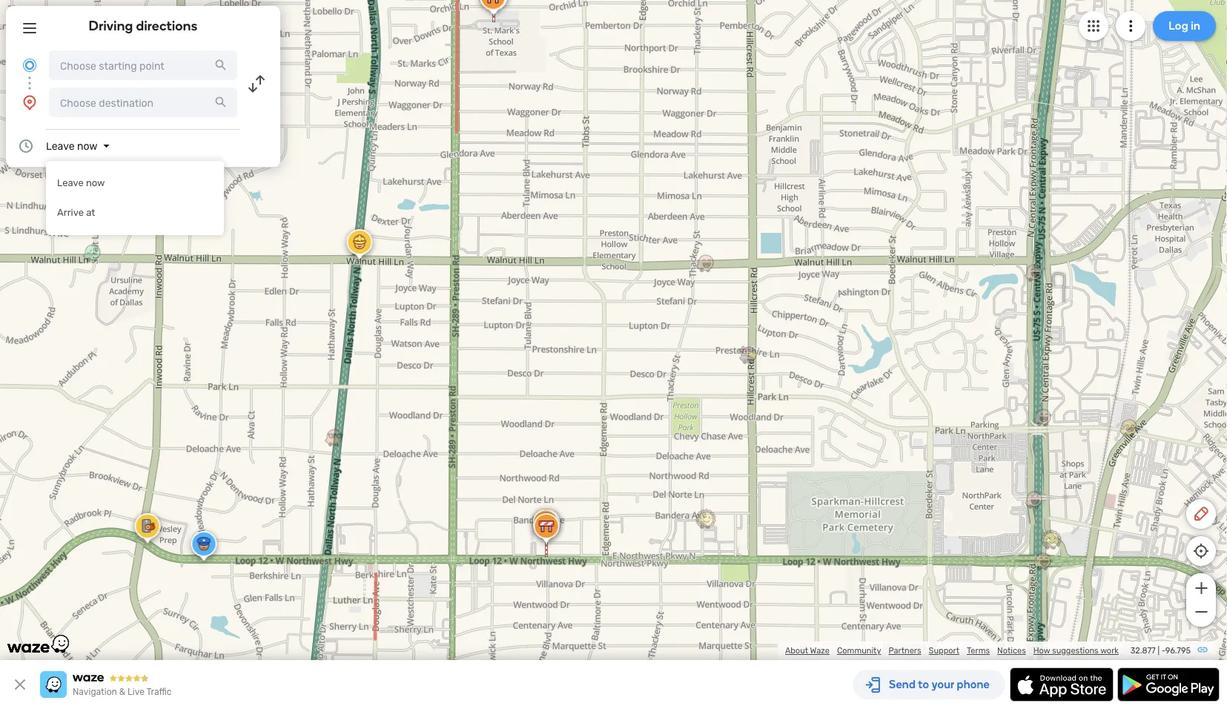 Task type: describe. For each thing, give the bounding box(es) containing it.
work
[[1101, 646, 1119, 656]]

zoom in image
[[1192, 579, 1211, 597]]

about waze community partners support terms notices how suggestions work
[[786, 646, 1119, 656]]

suggestions
[[1053, 646, 1099, 656]]

community
[[837, 646, 882, 656]]

zoom out image
[[1192, 603, 1211, 621]]

Choose destination text field
[[49, 88, 237, 117]]

terms
[[967, 646, 990, 656]]

0 vertical spatial leave now
[[46, 140, 98, 152]]

arrive at option
[[46, 198, 224, 228]]

navigation & live traffic
[[73, 687, 172, 697]]

traffic
[[146, 687, 172, 697]]

notices link
[[998, 646, 1026, 656]]

clock image
[[17, 137, 35, 155]]

at
[[86, 207, 95, 218]]

&
[[119, 687, 125, 697]]

Choose starting point text field
[[49, 50, 237, 80]]

about
[[786, 646, 809, 656]]

current location image
[[21, 56, 39, 74]]

navigation
[[73, 687, 117, 697]]

terms link
[[967, 646, 990, 656]]

support
[[929, 646, 960, 656]]

32.877
[[1131, 646, 1156, 656]]

pencil image
[[1193, 505, 1211, 523]]

waze
[[811, 646, 830, 656]]

about waze link
[[786, 646, 830, 656]]



Task type: locate. For each thing, give the bounding box(es) containing it.
1 vertical spatial now
[[86, 177, 105, 189]]

leave
[[46, 140, 75, 152], [57, 177, 84, 189]]

community link
[[837, 646, 882, 656]]

|
[[1158, 646, 1160, 656]]

how suggestions work link
[[1034, 646, 1119, 656]]

leave inside leave now option
[[57, 177, 84, 189]]

1 vertical spatial leave now
[[57, 177, 105, 189]]

how
[[1034, 646, 1051, 656]]

32.877 | -96.795
[[1131, 646, 1191, 656]]

leave up arrive
[[57, 177, 84, 189]]

-
[[1162, 646, 1166, 656]]

0 vertical spatial leave
[[46, 140, 75, 152]]

1 vertical spatial leave
[[57, 177, 84, 189]]

96.795
[[1166, 646, 1191, 656]]

location image
[[21, 93, 39, 111]]

driving directions
[[89, 18, 198, 34]]

leave now
[[46, 140, 98, 152], [57, 177, 105, 189]]

leave right the clock image
[[46, 140, 75, 152]]

directions
[[136, 18, 198, 34]]

leave now inside option
[[57, 177, 105, 189]]

now inside option
[[86, 177, 105, 189]]

support link
[[929, 646, 960, 656]]

leave now up arrive at
[[57, 177, 105, 189]]

now
[[77, 140, 98, 152], [86, 177, 105, 189]]

leave now right the clock image
[[46, 140, 98, 152]]

leave now option
[[46, 168, 224, 198]]

live
[[128, 687, 145, 697]]

partners link
[[889, 646, 922, 656]]

now up at
[[86, 177, 105, 189]]

partners
[[889, 646, 922, 656]]

now up leave now option
[[77, 140, 98, 152]]

0 vertical spatial now
[[77, 140, 98, 152]]

arrive
[[57, 207, 84, 218]]

notices
[[998, 646, 1026, 656]]

x image
[[11, 676, 29, 694]]

driving
[[89, 18, 133, 34]]

arrive at
[[57, 207, 95, 218]]

link image
[[1197, 644, 1209, 656]]



Task type: vqa. For each thing, say whether or not it's contained in the screenshot.
"5"
no



